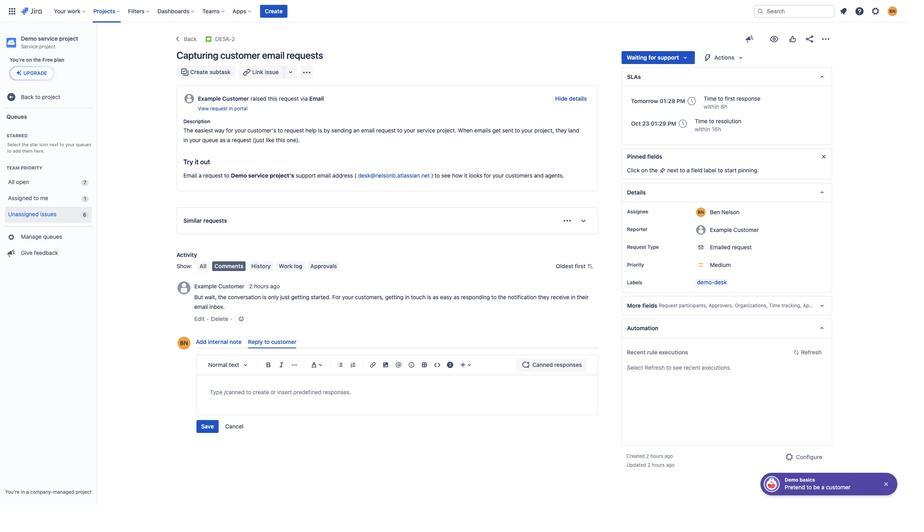 Task type: locate. For each thing, give the bounding box(es) containing it.
0 vertical spatial email
[[310, 95, 324, 102]]

0 horizontal spatial it
[[195, 158, 199, 166]]

1 horizontal spatial is
[[318, 127, 322, 134]]

1 horizontal spatial for
[[484, 172, 492, 179]]

within inside time to first response within 8h
[[704, 103, 720, 110]]

the for you're
[[33, 57, 41, 63]]

customer down copy link to issue 'icon'
[[221, 50, 260, 61]]

0 vertical spatial for
[[649, 54, 657, 61]]

team priority group
[[3, 157, 93, 226]]

0 vertical spatial you're
[[10, 57, 25, 63]]

request
[[628, 244, 647, 250], [659, 303, 678, 309]]

email down try
[[184, 172, 197, 179]]

1 horizontal spatial it
[[465, 172, 468, 179]]

as down way
[[220, 137, 226, 144]]

group containing manage queues
[[3, 226, 93, 264]]

first up 8h
[[725, 95, 736, 102]]

more fields request participants, approvers, organizations, time tracking, approver groups, components, due date, orig
[[628, 302, 908, 309]]

1 horizontal spatial priority
[[628, 262, 645, 268]]

priority up labels
[[628, 262, 645, 268]]

menu bar containing all
[[196, 262, 341, 271]]

0 vertical spatial queues
[[76, 142, 91, 147]]

email a request to demo service project's support email address ( desk@nelsonb.atlassian.net ) to see how it looks for your customers and agents.
[[184, 172, 565, 179]]

next right icon
[[50, 142, 59, 147]]

sidebar navigation image
[[88, 32, 106, 48]]

1 vertical spatial example customer
[[194, 283, 245, 290]]

customer up conversation on the bottom left
[[219, 283, 245, 290]]

create right apps popup button
[[265, 7, 283, 14]]

0 vertical spatial clockicon image
[[686, 95, 699, 108]]

1 vertical spatial pm
[[668, 120, 677, 127]]

0 vertical spatial they
[[556, 127, 567, 134]]

create
[[265, 7, 283, 14], [190, 69, 208, 75]]

is left by
[[318, 127, 322, 134]]

email inside the easiest way for your customer's to request help is by sending an email request to your service project. when emails get sent to your project, they land in your queue as a request (just like this one).
[[361, 127, 375, 134]]

0 horizontal spatial queues
[[43, 233, 62, 240]]

mention image
[[394, 360, 404, 370]]

2 horizontal spatial service
[[417, 127, 436, 134]]

1
[[84, 196, 86, 202]]

when
[[458, 127, 473, 134]]

emoji image
[[407, 360, 416, 370]]

is left only at the left
[[263, 294, 267, 301]]

the left notification
[[498, 294, 507, 301]]

queues inside starred select the star icon next to your queues to add them here.
[[76, 142, 91, 147]]

0 vertical spatial back
[[184, 35, 197, 42]]

first inside time to first response within 8h
[[725, 95, 736, 102]]

clockicon image for tomorrow 01:29 pm
[[686, 95, 699, 108]]

support right waiting
[[658, 54, 680, 61]]

a inside demo basics pretend to be a customer
[[822, 484, 825, 491]]

0 vertical spatial support
[[658, 54, 680, 61]]

hours
[[254, 283, 269, 290], [651, 453, 664, 459], [652, 462, 665, 468]]

for right waiting
[[649, 54, 657, 61]]

the up them
[[22, 142, 29, 147]]

you're
[[10, 57, 25, 63], [5, 489, 19, 495]]

jira image
[[21, 6, 42, 16], [21, 6, 42, 16]]

0 vertical spatial customer
[[223, 95, 249, 102]]

customer up italic ⌘i icon
[[271, 339, 297, 345]]

1 horizontal spatial getting
[[386, 294, 404, 301]]

is right touch
[[427, 294, 432, 301]]

example customer up emailed request
[[711, 226, 760, 233]]

0 horizontal spatial request
[[628, 244, 647, 250]]

16h
[[712, 126, 722, 133]]

add reaction image
[[238, 316, 245, 322]]

fields for pinned
[[648, 153, 663, 160]]

back up queues
[[21, 93, 34, 100]]

01:29
[[660, 98, 676, 104], [651, 120, 667, 127]]

issue
[[265, 69, 279, 75]]

request left via
[[279, 95, 299, 102]]

next
[[50, 142, 59, 147], [668, 167, 679, 174]]

oldest first button
[[552, 262, 599, 271]]

menu bar
[[196, 262, 341, 271]]

delete
[[211, 316, 228, 322]]

support right project's on the left top of the page
[[296, 172, 316, 179]]

they left land
[[556, 127, 567, 134]]

you're for you're on the free plan
[[10, 57, 25, 63]]

2 vertical spatial time
[[770, 303, 781, 309]]

primary element
[[5, 0, 755, 22]]

0 vertical spatial example customer
[[711, 226, 760, 233]]

profile image of ben nelson image
[[178, 337, 190, 350]]

service left project's on the left top of the page
[[248, 172, 269, 179]]

comments button
[[212, 262, 246, 271]]

2 vertical spatial example
[[194, 283, 217, 290]]

1 vertical spatial for
[[226, 127, 233, 134]]

approver
[[804, 303, 825, 309]]

Reply to customer - Main content area, start typing to enter text. text field
[[210, 388, 585, 397]]

first left newest first image
[[575, 263, 586, 270]]

project up the plan
[[59, 35, 78, 42]]

address
[[333, 172, 353, 179]]

tomorrow
[[632, 98, 659, 104]]

2 horizontal spatial is
[[427, 294, 432, 301]]

service inside the easiest way for your customer's to request help is by sending an email request to your service project. when emails get sent to your project, they land in your queue as a request (just like this one).
[[417, 127, 436, 134]]

their
[[577, 294, 589, 301]]

field
[[692, 167, 703, 174]]

1 horizontal spatial request
[[659, 303, 678, 309]]

copy link to issue image
[[234, 35, 240, 42]]

inbox.
[[210, 303, 225, 310]]

a down try it out on the top left of the page
[[199, 172, 202, 179]]

example up emailed
[[711, 226, 733, 233]]

0 horizontal spatial create
[[190, 69, 208, 75]]

demo for demo basics
[[785, 477, 799, 483]]

1 vertical spatial next
[[668, 167, 679, 174]]

1 vertical spatial fields
[[643, 302, 658, 309]]

0 vertical spatial customer
[[221, 50, 260, 61]]

the for but
[[218, 294, 227, 301]]

pinned
[[628, 153, 646, 160]]

create for create subtask
[[190, 69, 208, 75]]

to inside back to project link
[[35, 93, 41, 100]]

filters button
[[126, 5, 153, 18]]

2 horizontal spatial customer
[[827, 484, 851, 491]]

the for starred
[[22, 142, 29, 147]]

1 horizontal spatial queues
[[76, 142, 91, 147]]

0 horizontal spatial support
[[296, 172, 316, 179]]

2 up conversation on the bottom left
[[249, 283, 253, 290]]

share image
[[805, 34, 815, 44]]

your right for
[[342, 294, 354, 301]]

it right how
[[465, 172, 468, 179]]

hours up only at the left
[[254, 283, 269, 290]]

for inside "dropdown button"
[[649, 54, 657, 61]]

0 horizontal spatial next
[[50, 142, 59, 147]]

team priority
[[6, 165, 42, 170]]

back up the capturing
[[184, 35, 197, 42]]

demo-desk link
[[696, 279, 729, 287]]

queues inside button
[[43, 233, 62, 240]]

1 horizontal spatial demo
[[231, 172, 247, 179]]

customers,
[[355, 294, 384, 301]]

2 getting from the left
[[386, 294, 404, 301]]

it right try
[[195, 158, 199, 166]]

all right the "show:"
[[200, 263, 207, 270]]

this right 'like'
[[276, 137, 285, 144]]

back to project link
[[3, 89, 93, 105]]

project down upgrade
[[42, 93, 60, 100]]

all open
[[8, 179, 29, 185]]

upgrade
[[23, 70, 47, 76]]

customer right be
[[827, 484, 851, 491]]

tomorrow 01:29 pm
[[632, 98, 686, 104]]

1 vertical spatial requests
[[204, 217, 227, 224]]

1 vertical spatial all
[[200, 263, 207, 270]]

as right easy
[[454, 294, 460, 301]]

create down the capturing
[[190, 69, 208, 75]]

like
[[266, 137, 275, 144]]

work log button
[[277, 262, 305, 271]]

oct
[[632, 120, 641, 127]]

customer up emailed request
[[734, 226, 760, 233]]

note
[[230, 339, 242, 345]]

create inside button
[[265, 7, 283, 14]]

approvals button
[[308, 262, 340, 271]]

hours right the updated
[[652, 462, 665, 468]]

project.
[[437, 127, 457, 134]]

email left address
[[318, 172, 331, 179]]

tab list
[[193, 335, 602, 349]]

1 vertical spatial within
[[695, 126, 711, 133]]

approvers,
[[709, 303, 734, 309]]

ago right created
[[665, 453, 674, 459]]

within left 8h
[[704, 103, 720, 110]]

label
[[705, 167, 717, 174]]

0 horizontal spatial first
[[575, 263, 586, 270]]

work log
[[279, 263, 303, 270]]

getting
[[291, 294, 310, 301], [386, 294, 404, 301]]

for right way
[[226, 127, 233, 134]]

all for all open
[[8, 179, 15, 185]]

time up within 8h button
[[704, 95, 717, 102]]

actions
[[715, 54, 735, 61]]

your inside the but wait, the conversation is only just getting started. for your customers, getting in touch is as easy as responding to the notification they receive in their email inbox.
[[342, 294, 354, 301]]

in down the
[[184, 137, 188, 144]]

1 vertical spatial 01:29
[[651, 120, 667, 127]]

0 horizontal spatial for
[[226, 127, 233, 134]]

2 vertical spatial customer
[[827, 484, 851, 491]]

on
[[26, 57, 32, 63], [642, 167, 648, 174]]

your right icon
[[65, 142, 75, 147]]

copy link to comment image
[[282, 283, 288, 289]]

assignee
[[628, 209, 649, 215]]

2 vertical spatial hours
[[652, 462, 665, 468]]

demo-
[[698, 279, 715, 286]]

getting left touch
[[386, 294, 404, 301]]

details element
[[622, 183, 833, 202]]

watch options: you are not watching this issue, 0 people watching image
[[770, 34, 780, 44]]

0 vertical spatial time
[[704, 95, 717, 102]]

managed
[[53, 489, 74, 495]]

time inside 'time to resolution within 16h'
[[695, 118, 708, 125]]

for right looks
[[484, 172, 492, 179]]

a left "field"
[[687, 167, 690, 174]]

1 horizontal spatial back
[[184, 35, 197, 42]]

1 horizontal spatial service
[[248, 172, 269, 179]]

service
[[21, 44, 38, 50]]

1 vertical spatial customer
[[271, 339, 297, 345]]

within 16h button
[[695, 125, 722, 133]]

easiest
[[195, 127, 213, 134]]

editor toolbar toolbar
[[205, 356, 595, 374]]

all for all
[[200, 263, 207, 270]]

link issue button
[[239, 66, 285, 79]]

within left 16h
[[695, 126, 711, 133]]

email right an
[[361, 127, 375, 134]]

clockicon image
[[686, 95, 699, 108], [677, 117, 690, 130]]

request up one).
[[285, 127, 304, 134]]

0 horizontal spatial they
[[539, 294, 550, 301]]

email right via
[[310, 95, 324, 102]]

2 horizontal spatial for
[[649, 54, 657, 61]]

fields up click on the
[[648, 153, 663, 160]]

demo inside demo basics pretend to be a customer
[[785, 477, 799, 483]]

time to resolution within 16h
[[695, 118, 742, 133]]

1 vertical spatial back
[[21, 93, 34, 100]]

time for time to first response within 8h
[[704, 95, 717, 102]]

request down 'out'
[[203, 172, 223, 179]]

0 vertical spatial requests
[[287, 50, 323, 61]]

email up the issue
[[262, 50, 285, 61]]

to inside time to first response within 8h
[[719, 95, 724, 102]]

wait,
[[205, 294, 217, 301]]

emails
[[475, 127, 491, 134]]

on down service
[[26, 57, 32, 63]]

example customer up wait,
[[194, 283, 245, 290]]

notifications image
[[839, 6, 849, 16]]

the down pinned fields
[[650, 167, 658, 174]]

1 horizontal spatial email
[[310, 95, 324, 102]]

apps
[[233, 7, 247, 14]]

0 horizontal spatial pm
[[668, 120, 677, 127]]

assigned to me
[[8, 195, 48, 202]]

back inside back to project link
[[21, 93, 34, 100]]

requests right the similar
[[204, 217, 227, 224]]

group
[[3, 226, 93, 264]]

1 vertical spatial they
[[539, 294, 550, 301]]

service left project.
[[417, 127, 436, 134]]

demo for demo service project
[[21, 35, 37, 42]]

a right be
[[822, 484, 825, 491]]

0 horizontal spatial all
[[8, 179, 15, 185]]

banner
[[0, 0, 908, 23]]

1 vertical spatial time
[[695, 118, 708, 125]]

0 horizontal spatial service
[[38, 35, 58, 42]]

pm right 23
[[668, 120, 677, 127]]

1 vertical spatial hours
[[651, 453, 664, 459]]

create subtask button
[[177, 66, 236, 79]]

show:
[[177, 263, 193, 270]]

pm left within 8h button
[[677, 98, 686, 104]]

your profile and settings image
[[889, 6, 898, 16]]

normal
[[208, 362, 228, 368]]

clockicon image left within 16h "button"
[[677, 117, 690, 130]]

open
[[16, 179, 29, 185]]

clockicon image left within 8h button
[[686, 95, 699, 108]]

in left their
[[571, 294, 576, 301]]

service up free
[[38, 35, 58, 42]]

time inside more fields request participants, approvers, organizations, time tracking, approver groups, components, due date, orig
[[770, 303, 781, 309]]

support
[[658, 54, 680, 61], [296, 172, 316, 179]]

1 vertical spatial queues
[[43, 233, 62, 240]]

back inside back link
[[184, 35, 197, 42]]

a left company-
[[26, 489, 29, 495]]

customer up portal
[[223, 95, 249, 102]]

1 horizontal spatial pm
[[677, 98, 686, 104]]

0 vertical spatial demo
[[21, 35, 37, 42]]

time up within 16h "button"
[[695, 118, 708, 125]]

time for time to resolution within 16h
[[695, 118, 708, 125]]

1 horizontal spatial first
[[725, 95, 736, 102]]

1 vertical spatial first
[[575, 263, 586, 270]]

request left the type
[[628, 244, 647, 250]]

numbered list ⌘⇧7 image
[[348, 360, 358, 370]]

next left "field"
[[668, 167, 679, 174]]

agents.
[[546, 172, 565, 179]]

0 vertical spatial next
[[50, 142, 59, 147]]

search image
[[758, 8, 764, 14]]

1 vertical spatial create
[[190, 69, 208, 75]]

0 horizontal spatial example customer
[[194, 283, 245, 290]]

capturing customer email requests
[[177, 50, 323, 61]]

a right queue
[[227, 137, 230, 144]]

they left the receive
[[539, 294, 550, 301]]

email
[[310, 95, 324, 102], [184, 172, 197, 179]]

0 vertical spatial all
[[8, 179, 15, 185]]

all inside team priority group
[[8, 179, 15, 185]]

0 vertical spatial this
[[268, 95, 278, 102]]

2 vertical spatial for
[[484, 172, 492, 179]]

0 horizontal spatial getting
[[291, 294, 310, 301]]

your down the
[[190, 137, 201, 144]]

canned responses button
[[517, 359, 587, 372]]

hide message image
[[819, 152, 829, 162]]

1 vertical spatial request
[[659, 303, 678, 309]]

it
[[195, 158, 199, 166], [465, 172, 468, 179]]

to inside 'time to resolution within 16h'
[[710, 118, 715, 125]]

create for create
[[265, 7, 283, 14]]

you're left company-
[[5, 489, 19, 495]]

1 horizontal spatial customer
[[271, 339, 297, 345]]

them
[[22, 148, 33, 153]]

bullet list ⌘⇧8 image
[[335, 360, 345, 370]]

medium
[[711, 262, 731, 268]]

demo-desk
[[698, 279, 727, 286]]

email down but
[[194, 303, 208, 310]]

2 right the updated
[[648, 462, 651, 468]]

the up inbox.
[[218, 294, 227, 301]]

sent
[[503, 127, 514, 134]]

time
[[704, 95, 717, 102], [695, 118, 708, 125], [770, 303, 781, 309]]

assignee pin to top. only you can see pinned fields. image
[[651, 209, 657, 215]]

getting right just
[[291, 294, 310, 301]]

all left "open"
[[8, 179, 15, 185]]

0 horizontal spatial back
[[21, 93, 34, 100]]

for
[[333, 294, 341, 301]]

configure
[[797, 454, 823, 461]]

the inside starred select the star icon next to your queues to add them here.
[[22, 142, 29, 147]]

1 horizontal spatial next
[[668, 167, 679, 174]]

next inside starred select the star icon next to your queues to add them here.
[[50, 142, 59, 147]]

1 vertical spatial this
[[276, 137, 285, 144]]

1 vertical spatial service
[[417, 127, 436, 134]]

first
[[725, 95, 736, 102], [575, 263, 586, 270]]

ago left copy link to comment image
[[270, 283, 280, 290]]

0 vertical spatial service
[[38, 35, 58, 42]]

demo inside "demo service project service project"
[[21, 35, 37, 42]]

1 horizontal spatial on
[[642, 167, 648, 174]]

01:29 right tomorrow
[[660, 98, 676, 104]]

first inside oldest first button
[[575, 263, 586, 270]]

info panel image
[[445, 360, 455, 370]]

2 horizontal spatial as
[[454, 294, 460, 301]]

create inside button
[[190, 69, 208, 75]]

a
[[227, 137, 230, 144], [687, 167, 690, 174], [199, 172, 202, 179], [822, 484, 825, 491], [26, 489, 29, 495]]

0 vertical spatial fields
[[648, 153, 663, 160]]

project
[[59, 35, 78, 42], [39, 44, 55, 50], [42, 93, 60, 100], [76, 489, 92, 495]]

1 vertical spatial clockicon image
[[677, 117, 690, 130]]

ben
[[711, 209, 721, 215]]

internal
[[208, 339, 228, 345]]

on right click
[[642, 167, 648, 174]]

2 right created
[[647, 453, 650, 459]]

time left 'tracking,'
[[770, 303, 781, 309]]

01:29 right 23
[[651, 120, 667, 127]]

bold ⌘b image
[[264, 360, 273, 370]]

1 vertical spatial you're
[[5, 489, 19, 495]]

ago
[[270, 283, 280, 290], [665, 453, 674, 459], [667, 462, 675, 468]]

1 vertical spatial support
[[296, 172, 316, 179]]

an
[[354, 127, 360, 134]]

link web pages and more image
[[286, 67, 296, 77]]

get
[[493, 127, 501, 134]]

manage queues button
[[3, 229, 93, 245]]

all
[[8, 179, 15, 185], [200, 263, 207, 270]]

time inside time to first response within 8h
[[704, 95, 717, 102]]

all inside button
[[200, 263, 207, 270]]

1 horizontal spatial they
[[556, 127, 567, 134]]

try it out
[[184, 158, 210, 166]]

within 8h button
[[704, 103, 728, 111]]

1 horizontal spatial support
[[658, 54, 680, 61]]

desk-2 link
[[215, 34, 235, 44]]

0 vertical spatial within
[[704, 103, 720, 110]]



Task type: vqa. For each thing, say whether or not it's contained in the screenshot.
Inferred
no



Task type: describe. For each thing, give the bounding box(es) containing it.
1 horizontal spatial example customer
[[711, 226, 760, 233]]

appswitcher icon image
[[7, 6, 17, 16]]

settings image
[[872, 6, 881, 16]]

actions image
[[821, 34, 831, 44]]

project's
[[270, 172, 294, 179]]

within inside 'time to resolution within 16h'
[[695, 126, 711, 133]]

link image
[[368, 360, 378, 370]]

help
[[306, 127, 317, 134]]

type
[[648, 244, 659, 250]]

1 vertical spatial example
[[711, 226, 733, 233]]

responding
[[461, 294, 490, 301]]

normal text
[[208, 362, 239, 368]]

banner containing your work
[[0, 0, 908, 23]]

help image
[[856, 6, 865, 16]]

actions button
[[699, 51, 751, 64]]

priority inside group
[[21, 165, 42, 170]]

time to first response within 8h
[[704, 95, 761, 110]]

clockicon image for oct 23 01:29 pm
[[677, 117, 690, 130]]

7
[[83, 180, 86, 186]]

in inside the easiest way for your customer's to request help is by sending an email request to your service project. when emails get sent to your project, they land in your queue as a request (just like this one).
[[184, 137, 188, 144]]

0 vertical spatial pm
[[677, 98, 686, 104]]

Search field
[[755, 5, 835, 18]]

desk-2
[[215, 35, 235, 42]]

click
[[628, 167, 640, 174]]

is inside the easiest way for your customer's to request help is by sending an email request to your service project. when emails get sent to your project, they land in your queue as a request (just like this one).
[[318, 127, 322, 134]]

in left touch
[[405, 294, 410, 301]]

request type
[[628, 244, 659, 250]]

add app image
[[302, 67, 312, 77]]

2 vertical spatial service
[[248, 172, 269, 179]]

to inside team priority group
[[34, 195, 39, 202]]

0 vertical spatial it
[[195, 158, 199, 166]]

next to a field label to start pinning.
[[666, 167, 760, 174]]

create subtask
[[190, 69, 231, 75]]

email inside the but wait, the conversation is only just getting started. for your customers, getting in touch is as easy as responding to the notification they receive in their email inbox.
[[194, 303, 208, 310]]

details
[[628, 189, 646, 196]]

1 vertical spatial ago
[[665, 453, 674, 459]]

components,
[[845, 303, 875, 309]]

you're for you're in a company-managed project
[[5, 489, 19, 495]]

desk@nelsonb.atlassian.net
[[358, 172, 430, 179]]

to inside demo basics pretend to be a customer
[[807, 484, 813, 491]]

request right emailed
[[733, 244, 752, 251]]

close image
[[884, 481, 890, 488]]

normal text button
[[205, 356, 255, 374]]

projects button
[[91, 5, 123, 18]]

date,
[[887, 303, 898, 309]]

tab list containing add internal note
[[193, 335, 602, 349]]

due
[[876, 303, 885, 309]]

customers
[[506, 172, 533, 179]]

support inside "dropdown button"
[[658, 54, 680, 61]]

project right managed at the bottom of page
[[76, 489, 92, 495]]

waiting for support button
[[622, 51, 696, 64]]

1 vertical spatial customer
[[734, 226, 760, 233]]

they inside the easiest way for your customer's to request help is by sending an email request to your service project. when emails get sent to your project, they land in your queue as a request (just like this one).
[[556, 127, 567, 134]]

the for click
[[650, 167, 658, 174]]

sending
[[332, 127, 352, 134]]

1 vertical spatial it
[[465, 172, 468, 179]]

history button
[[249, 262, 273, 271]]

your left customers
[[493, 172, 504, 179]]

just
[[281, 294, 290, 301]]

click on the
[[628, 167, 660, 174]]

configure link
[[781, 451, 828, 464]]

1 vertical spatial email
[[184, 172, 197, 179]]

starred group
[[3, 125, 93, 157]]

the easiest way for your customer's to request help is by sending an email request to your service project. when emails get sent to your project, they land in your queue as a request (just like this one).
[[184, 127, 581, 144]]

the
[[184, 127, 193, 134]]

0 vertical spatial 01:29
[[660, 98, 676, 104]]

in left company-
[[21, 489, 25, 495]]

labels pin to top. only you can see pinned fields. image
[[644, 280, 651, 286]]

1 horizontal spatial as
[[433, 294, 439, 301]]

this inside the easiest way for your customer's to request help is by sending an email request to your service project. when emails get sent to your project, they land in your queue as a request (just like this one).
[[276, 137, 285, 144]]

(
[[355, 172, 357, 179]]

0 horizontal spatial customer
[[221, 50, 260, 61]]

basics
[[800, 477, 816, 483]]

dashboards button
[[155, 5, 198, 18]]

back for back to project
[[21, 93, 34, 100]]

customer's
[[248, 127, 276, 134]]

reporter
[[628, 226, 648, 233]]

on for you're
[[26, 57, 32, 63]]

details
[[570, 95, 587, 102]]

back for back
[[184, 35, 197, 42]]

resolution
[[716, 118, 742, 125]]

newest first image
[[588, 263, 594, 270]]

your work
[[54, 7, 80, 14]]

slas element
[[622, 67, 833, 87]]

show image
[[578, 214, 591, 227]]

fields for more
[[643, 302, 658, 309]]

vote options: no one has voted for this issue yet. image
[[788, 34, 798, 44]]

23
[[643, 120, 650, 127]]

starred select the star icon next to your queues to add them here.
[[6, 133, 91, 153]]

save
[[201, 423, 214, 430]]

on for click
[[642, 167, 648, 174]]

your right way
[[235, 127, 246, 134]]

touch
[[411, 294, 426, 301]]

0 vertical spatial hours
[[254, 283, 269, 290]]

project,
[[535, 127, 555, 134]]

add image, video, or file image
[[381, 360, 391, 370]]

receive
[[551, 294, 570, 301]]

company-
[[30, 489, 53, 495]]

similar
[[184, 217, 202, 224]]

demo service project service project
[[21, 35, 78, 50]]

add
[[196, 339, 207, 345]]

table image
[[420, 360, 429, 370]]

oldest first
[[556, 263, 586, 270]]

participants,
[[679, 303, 708, 309]]

labels
[[628, 280, 643, 286]]

to inside the but wait, the conversation is only just getting started. for your customers, getting in touch is as easy as responding to the notification they receive in their email inbox.
[[492, 294, 497, 301]]

italic ⌘i image
[[277, 360, 286, 370]]

)
[[432, 172, 434, 179]]

in left portal
[[229, 106, 233, 112]]

for inside the easiest way for your customer's to request help is by sending an email request to your service project. when emails get sent to your project, they land in your queue as a request (just like this one).
[[226, 127, 233, 134]]

2 vertical spatial ago
[[667, 462, 675, 468]]

oct 23 01:29 pm
[[632, 120, 677, 127]]

all button
[[197, 262, 209, 271]]

created
[[627, 453, 645, 459]]

0 vertical spatial example
[[198, 95, 221, 102]]

as inside the easiest way for your customer's to request help is by sending an email request to your service project. when emails get sent to your project, they land in your queue as a request (just like this one).
[[220, 137, 226, 144]]

me
[[40, 195, 48, 202]]

0 horizontal spatial requests
[[204, 217, 227, 224]]

queues
[[6, 113, 27, 120]]

customer inside demo basics pretend to be a customer
[[827, 484, 851, 491]]

teams
[[203, 7, 220, 14]]

code snippet image
[[433, 360, 442, 370]]

created 2 hours ago updated 2 hours ago
[[627, 453, 675, 468]]

be
[[814, 484, 821, 491]]

your left the project,
[[522, 127, 533, 134]]

1 vertical spatial priority
[[628, 262, 645, 268]]

updated
[[627, 462, 647, 468]]

more fields element
[[622, 296, 908, 316]]

0 horizontal spatial is
[[263, 294, 267, 301]]

a inside the easiest way for your customer's to request help is by sending an email request to your service project. when emails get sent to your project, they land in your queue as a request (just like this one).
[[227, 137, 230, 144]]

view request in portal link
[[198, 105, 248, 112]]

manage queues
[[21, 233, 62, 240]]

8h
[[721, 103, 728, 110]]

desk
[[715, 279, 727, 286]]

2 up capturing customer email requests
[[232, 35, 235, 42]]

give
[[21, 249, 32, 256]]

0 vertical spatial ago
[[270, 283, 280, 290]]

groups,
[[826, 303, 843, 309]]

2 vertical spatial customer
[[219, 283, 245, 290]]

history
[[252, 263, 271, 270]]

automation element
[[622, 319, 833, 338]]

0 vertical spatial request
[[628, 244, 647, 250]]

more formatting image
[[290, 360, 299, 370]]

cancel
[[225, 423, 244, 430]]

manage
[[21, 233, 42, 240]]

to inside tab list
[[265, 339, 270, 345]]

oldest
[[556, 263, 574, 270]]

how
[[452, 172, 463, 179]]

request inside more fields request participants, approvers, organizations, time tracking, approver groups, components, due date, orig
[[659, 303, 678, 309]]

by
[[324, 127, 330, 134]]

project inside back to project link
[[42, 93, 60, 100]]

view
[[198, 106, 209, 112]]

request left (just
[[232, 137, 251, 144]]

work
[[279, 263, 293, 270]]

request right view
[[210, 106, 228, 112]]

1 getting from the left
[[291, 294, 310, 301]]

service inside "demo service project service project"
[[38, 35, 58, 42]]

your inside starred select the star icon next to your queues to add them here.
[[65, 142, 75, 147]]

reply to customer
[[248, 339, 297, 345]]

but wait, the conversation is only just getting started. for your customers, getting in touch is as easy as responding to the notification they receive in their email inbox.
[[194, 294, 591, 310]]

looks
[[469, 172, 483, 179]]

they inside the but wait, the conversation is only just getting started. for your customers, getting in touch is as easy as responding to the notification they receive in their email inbox.
[[539, 294, 550, 301]]

1 horizontal spatial requests
[[287, 50, 323, 61]]

give feedback image
[[745, 34, 755, 44]]

project up free
[[39, 44, 55, 50]]

1 vertical spatial demo
[[231, 172, 247, 179]]

desk-
[[215, 35, 232, 42]]

easy
[[441, 294, 452, 301]]

service request image
[[206, 36, 212, 42]]

waiting for support
[[627, 54, 680, 61]]

text
[[229, 362, 239, 368]]

feedback
[[34, 249, 58, 256]]

request right an
[[376, 127, 396, 134]]

your left project.
[[404, 127, 416, 134]]



